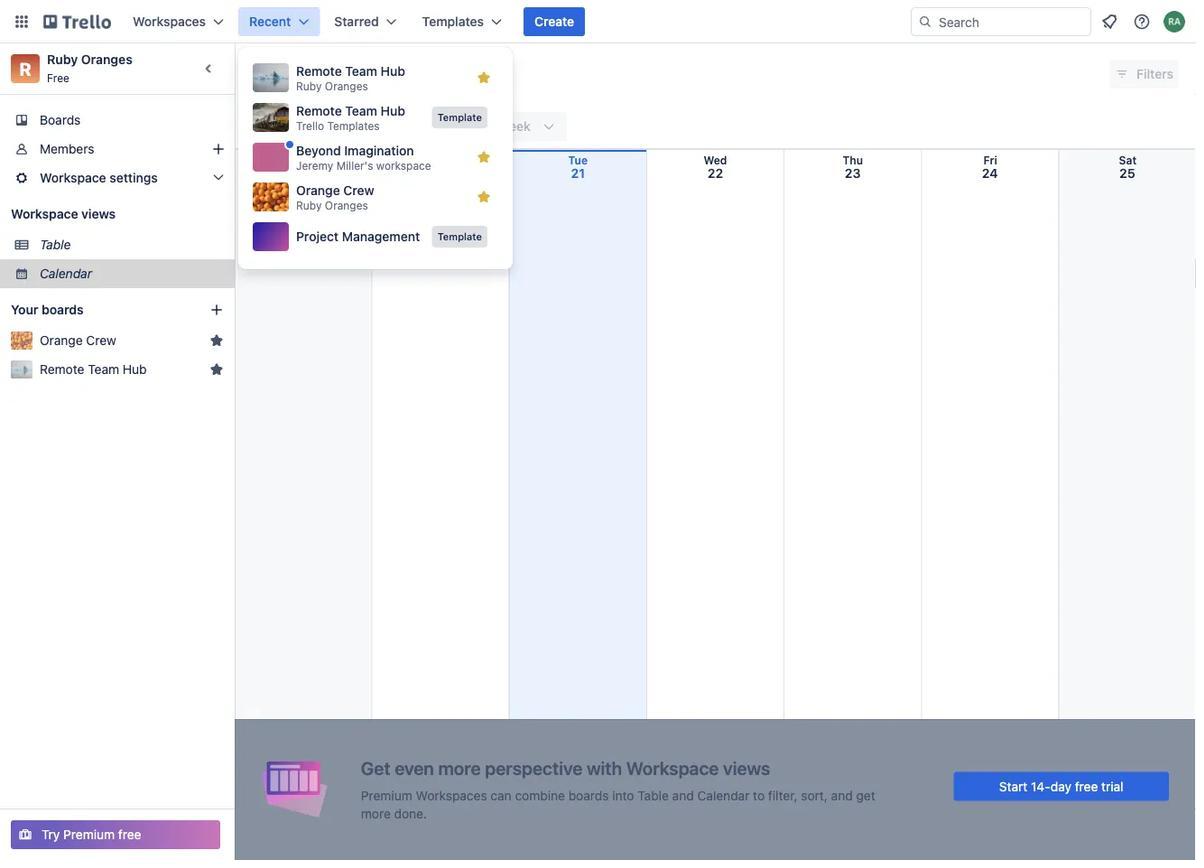 Task type: describe. For each thing, give the bounding box(es) containing it.
trello
[[296, 119, 324, 132]]

nov 2023 button
[[242, 112, 337, 141]]

get
[[361, 757, 391, 779]]

wed
[[704, 154, 728, 167]]

ruby inside remote team hub ruby oranges
[[296, 79, 322, 92]]

remote team hub trello templates
[[296, 103, 406, 132]]

week
[[498, 119, 531, 134]]

1 template from the top
[[438, 112, 482, 123]]

0 vertical spatial views
[[81, 206, 116, 221]]

orange for orange crew ruby oranges
[[296, 183, 340, 198]]

premium inside button
[[63, 827, 115, 842]]

0 notifications image
[[1099, 11, 1121, 33]]

0 vertical spatial more
[[439, 757, 481, 779]]

today
[[396, 119, 432, 134]]

starred icon image for remote team hub
[[477, 70, 491, 85]]

settings
[[110, 170, 158, 185]]

free inside start 14-day free trial link
[[1076, 779, 1099, 794]]

project management
[[296, 229, 420, 244]]

project
[[296, 229, 339, 244]]

hub for remote team hub ruby oranges
[[381, 64, 406, 79]]

orange crew
[[40, 333, 116, 348]]

table inside table link
[[40, 237, 71, 252]]

hub for remote team hub trello templates
[[381, 103, 406, 118]]

remote team hub
[[40, 362, 147, 377]]

filters button
[[1110, 60, 1180, 89]]

Calendar text field
[[248, 57, 324, 91]]

filters
[[1137, 66, 1174, 81]]

back to home image
[[43, 7, 111, 36]]

remote for remote team hub trello templates
[[296, 103, 342, 118]]

mon
[[429, 154, 452, 167]]

recent
[[249, 14, 291, 29]]

sun
[[293, 154, 313, 167]]

2 template from the top
[[438, 231, 482, 243]]

starred
[[335, 14, 379, 29]]

oranges inside remote team hub ruby oranges
[[325, 79, 368, 92]]

trial
[[1102, 779, 1124, 794]]

remote for remote team hub ruby oranges
[[296, 64, 342, 79]]

management
[[342, 229, 420, 244]]

templates inside remote team hub trello templates
[[327, 119, 380, 132]]

boards inside get even more perspective with workspace views premium workspaces can combine boards into table and calendar to filter, sort, and get more done.
[[569, 788, 609, 803]]

remote team hub button
[[40, 360, 202, 379]]

try premium free
[[42, 827, 141, 842]]

starred icon image for orange crew
[[477, 190, 491, 204]]

21
[[572, 166, 585, 181]]

create button
[[524, 7, 586, 36]]

workspace settings
[[40, 170, 158, 185]]

calendar link
[[40, 265, 224, 283]]

ruby oranges free
[[47, 52, 133, 84]]

workspace
[[377, 159, 431, 172]]

start 14-day free trial link
[[954, 772, 1170, 801]]

combine
[[515, 788, 565, 803]]

ruby anderson (rubyanderson7) image
[[1164, 11, 1186, 33]]

workspace for workspace views
[[11, 206, 78, 221]]

filter,
[[769, 788, 798, 803]]

premium inside get even more perspective with workspace views premium workspaces can combine boards into table and calendar to filter, sort, and get more done.
[[361, 788, 413, 803]]

boards link
[[0, 106, 235, 135]]

beyond
[[296, 143, 341, 158]]

20
[[433, 166, 449, 181]]

2 and from the left
[[832, 788, 853, 803]]

jeremy
[[296, 159, 334, 172]]

your boards
[[11, 302, 84, 317]]

r
[[19, 58, 31, 79]]

get even more perspective with workspace views premium workspaces can combine boards into table and calendar to filter, sort, and get more done.
[[361, 757, 876, 821]]

workspaces button
[[122, 7, 235, 36]]

nov
[[249, 118, 276, 135]]

starred icon image for beyond imagination
[[477, 150, 491, 164]]

add board image
[[210, 303, 224, 317]]

team for remote team hub trello templates
[[345, 103, 378, 118]]

0 vertical spatial calendar
[[248, 63, 324, 84]]

workspace views
[[11, 206, 116, 221]]



Task type: locate. For each thing, give the bounding box(es) containing it.
22
[[708, 166, 724, 181]]

workspace navigation collapse icon image
[[197, 56, 222, 81]]

25
[[1120, 166, 1136, 181]]

1 vertical spatial table
[[638, 788, 669, 803]]

19
[[296, 166, 311, 181]]

table
[[40, 237, 71, 252], [638, 788, 669, 803]]

0 vertical spatial orange
[[296, 183, 340, 198]]

0 vertical spatial oranges
[[81, 52, 133, 67]]

free right day
[[1076, 779, 1099, 794]]

r link
[[11, 54, 40, 83]]

workspace settings button
[[0, 164, 235, 192]]

0 horizontal spatial table
[[40, 237, 71, 252]]

0 vertical spatial hub
[[381, 64, 406, 79]]

1 vertical spatial oranges
[[325, 79, 368, 92]]

table right into
[[638, 788, 669, 803]]

remote inside remote team hub ruby oranges
[[296, 64, 342, 79]]

1 vertical spatial team
[[345, 103, 378, 118]]

0 vertical spatial team
[[345, 64, 378, 79]]

create
[[535, 14, 575, 29]]

templates button
[[412, 7, 513, 36]]

workspace
[[40, 170, 106, 185], [11, 206, 78, 221], [627, 757, 719, 779]]

table link
[[40, 236, 224, 254]]

0 horizontal spatial and
[[673, 788, 694, 803]]

premium down get
[[361, 788, 413, 803]]

boards
[[42, 302, 84, 317], [569, 788, 609, 803]]

calendar inside get even more perspective with workspace views premium workspaces can combine boards into table and calendar to filter, sort, and get more done.
[[698, 788, 750, 803]]

remote for remote team hub
[[40, 362, 84, 377]]

1 vertical spatial views
[[724, 757, 771, 779]]

crew down miller's
[[344, 183, 375, 198]]

1 horizontal spatial and
[[832, 788, 853, 803]]

remote inside remote team hub trello templates
[[296, 103, 342, 118]]

0 horizontal spatial more
[[361, 806, 391, 821]]

team for remote team hub ruby oranges
[[345, 64, 378, 79]]

and right into
[[673, 788, 694, 803]]

team inside 'button'
[[88, 362, 119, 377]]

1 vertical spatial calendar
[[40, 266, 92, 281]]

templates
[[422, 14, 484, 29], [327, 119, 380, 132]]

1 vertical spatial premium
[[63, 827, 115, 842]]

workspaces inside get even more perspective with workspace views premium workspaces can combine boards into table and calendar to filter, sort, and get more done.
[[416, 788, 487, 803]]

free inside the try premium free button
[[118, 827, 141, 842]]

0 vertical spatial free
[[1076, 779, 1099, 794]]

start
[[1000, 779, 1028, 794]]

0 horizontal spatial views
[[81, 206, 116, 221]]

miller's
[[337, 159, 373, 172]]

1 horizontal spatial free
[[1076, 779, 1099, 794]]

workspaces inside workspaces popup button
[[133, 14, 206, 29]]

nov 2023
[[249, 118, 315, 135]]

0 horizontal spatial boards
[[42, 302, 84, 317]]

orange for orange crew
[[40, 333, 83, 348]]

team inside remote team hub trello templates
[[345, 103, 378, 118]]

primary element
[[0, 0, 1197, 43]]

2 vertical spatial ruby
[[296, 199, 322, 211]]

1 horizontal spatial workspaces
[[416, 788, 487, 803]]

0 vertical spatial ruby
[[47, 52, 78, 67]]

0 vertical spatial table
[[40, 237, 71, 252]]

hub down starred dropdown button
[[381, 64, 406, 79]]

oranges up project management
[[325, 199, 368, 211]]

0 horizontal spatial crew
[[86, 333, 116, 348]]

free
[[47, 71, 70, 84]]

remote team hub ruby oranges
[[296, 64, 406, 92]]

2023
[[279, 118, 315, 135]]

ruby up trello
[[296, 79, 322, 92]]

sat
[[1120, 154, 1137, 167]]

remote inside 'button'
[[40, 362, 84, 377]]

orange down your boards
[[40, 333, 83, 348]]

1 vertical spatial free
[[118, 827, 141, 842]]

menu
[[249, 58, 502, 258]]

hub inside remote team hub trello templates
[[381, 103, 406, 118]]

orange inside orange crew ruby oranges
[[296, 183, 340, 198]]

try
[[42, 827, 60, 842]]

more right even
[[439, 757, 481, 779]]

workspace inside get even more perspective with workspace views premium workspaces can combine boards into table and calendar to filter, sort, and get more done.
[[627, 757, 719, 779]]

table down workspace views
[[40, 237, 71, 252]]

1 horizontal spatial crew
[[344, 183, 375, 198]]

workspace for workspace settings
[[40, 170, 106, 185]]

templates inside popup button
[[422, 14, 484, 29]]

views down workspace settings
[[81, 206, 116, 221]]

2 horizontal spatial calendar
[[698, 788, 750, 803]]

boards
[[40, 112, 81, 127]]

0 vertical spatial premium
[[361, 788, 413, 803]]

1 vertical spatial crew
[[86, 333, 116, 348]]

tue
[[569, 154, 588, 167]]

boards down with
[[569, 788, 609, 803]]

hub inside remote team hub ruby oranges
[[381, 64, 406, 79]]

today button
[[389, 112, 439, 141]]

orange crew ruby oranges
[[296, 183, 375, 211]]

team down orange crew button
[[88, 362, 119, 377]]

Search field
[[933, 8, 1091, 35]]

sort,
[[802, 788, 828, 803]]

orange inside button
[[40, 333, 83, 348]]

orange
[[296, 183, 340, 198], [40, 333, 83, 348]]

team
[[345, 64, 378, 79], [345, 103, 378, 118], [88, 362, 119, 377]]

crew for orange crew
[[86, 333, 116, 348]]

menu containing remote team hub
[[249, 58, 502, 258]]

0 vertical spatial boards
[[42, 302, 84, 317]]

premium right try
[[63, 827, 115, 842]]

team down remote team hub ruby oranges
[[345, 103, 378, 118]]

oranges
[[81, 52, 133, 67], [325, 79, 368, 92], [325, 199, 368, 211]]

views up to
[[724, 757, 771, 779]]

1 vertical spatial remote
[[296, 103, 342, 118]]

crew inside orange crew ruby oranges
[[344, 183, 375, 198]]

1 vertical spatial workspaces
[[416, 788, 487, 803]]

1 horizontal spatial templates
[[422, 14, 484, 29]]

even
[[395, 757, 434, 779]]

0 horizontal spatial templates
[[327, 119, 380, 132]]

0 vertical spatial workspaces
[[133, 14, 206, 29]]

1 horizontal spatial more
[[439, 757, 481, 779]]

0 horizontal spatial free
[[118, 827, 141, 842]]

1 and from the left
[[673, 788, 694, 803]]

0 vertical spatial crew
[[344, 183, 375, 198]]

2 vertical spatial oranges
[[325, 199, 368, 211]]

ruby oranges link
[[47, 52, 133, 67]]

template
[[438, 112, 482, 123], [438, 231, 482, 243]]

ruby inside orange crew ruby oranges
[[296, 199, 322, 211]]

crew inside button
[[86, 333, 116, 348]]

1 vertical spatial hub
[[381, 103, 406, 118]]

open information menu image
[[1134, 13, 1152, 31]]

search image
[[919, 14, 933, 29]]

1 horizontal spatial table
[[638, 788, 669, 803]]

premium
[[361, 788, 413, 803], [63, 827, 115, 842]]

workspace up into
[[627, 757, 719, 779]]

hub inside 'button'
[[123, 362, 147, 377]]

team inside remote team hub ruby oranges
[[345, 64, 378, 79]]

imagination
[[344, 143, 414, 158]]

day
[[1051, 779, 1072, 794]]

team for remote team hub
[[88, 362, 119, 377]]

more
[[439, 757, 481, 779], [361, 806, 391, 821]]

beyond imagination jeremy miller's workspace
[[296, 143, 431, 172]]

ruby
[[47, 52, 78, 67], [296, 79, 322, 92], [296, 199, 322, 211]]

and left the get
[[832, 788, 853, 803]]

0 horizontal spatial calendar
[[40, 266, 92, 281]]

into
[[613, 788, 635, 803]]

boards up orange crew
[[42, 302, 84, 317]]

0 horizontal spatial workspaces
[[133, 14, 206, 29]]

to
[[754, 788, 765, 803]]

orange down 19
[[296, 183, 340, 198]]

workspace down workspace settings
[[11, 206, 78, 221]]

0 horizontal spatial premium
[[63, 827, 115, 842]]

ruby up free
[[47, 52, 78, 67]]

your
[[11, 302, 38, 317]]

with
[[587, 757, 623, 779]]

2 vertical spatial remote
[[40, 362, 84, 377]]

crew up remote team hub
[[86, 333, 116, 348]]

1 vertical spatial more
[[361, 806, 391, 821]]

free right try
[[118, 827, 141, 842]]

get
[[857, 788, 876, 803]]

hub
[[381, 64, 406, 79], [381, 103, 406, 118], [123, 362, 147, 377]]

1 vertical spatial template
[[438, 231, 482, 243]]

try premium free button
[[11, 820, 220, 849]]

workspace down members
[[40, 170, 106, 185]]

calendar down recent dropdown button at the top left of page
[[248, 63, 324, 84]]

oranges up remote team hub trello templates
[[325, 79, 368, 92]]

workspaces up workspace navigation collapse icon
[[133, 14, 206, 29]]

members
[[40, 141, 94, 156]]

starred button
[[324, 7, 408, 36]]

start 14-day free trial
[[1000, 779, 1124, 794]]

calendar
[[248, 63, 324, 84], [40, 266, 92, 281], [698, 788, 750, 803]]

2 vertical spatial workspace
[[627, 757, 719, 779]]

oranges down back to home image
[[81, 52, 133, 67]]

1 vertical spatial boards
[[569, 788, 609, 803]]

views inside get even more perspective with workspace views premium workspaces can combine boards into table and calendar to filter, sort, and get more done.
[[724, 757, 771, 779]]

hub down orange crew button
[[123, 362, 147, 377]]

can
[[491, 788, 512, 803]]

thu
[[843, 154, 864, 167]]

templates right starred dropdown button
[[422, 14, 484, 29]]

23
[[845, 166, 861, 181]]

1 horizontal spatial boards
[[569, 788, 609, 803]]

1 vertical spatial ruby
[[296, 79, 322, 92]]

0 vertical spatial template
[[438, 112, 482, 123]]

24
[[983, 166, 999, 181]]

workspaces up done.
[[416, 788, 487, 803]]

calendar up your boards
[[40, 266, 92, 281]]

crew
[[344, 183, 375, 198], [86, 333, 116, 348]]

and
[[673, 788, 694, 803], [832, 788, 853, 803]]

perspective
[[485, 757, 583, 779]]

1 horizontal spatial orange
[[296, 183, 340, 198]]

table inside get even more perspective with workspace views premium workspaces can combine boards into table and calendar to filter, sort, and get more done.
[[638, 788, 669, 803]]

template right 'today'
[[438, 112, 482, 123]]

done.
[[394, 806, 427, 821]]

your boards with 2 items element
[[11, 299, 182, 321]]

fri
[[984, 154, 998, 167]]

1 vertical spatial templates
[[327, 119, 380, 132]]

ruby down 19
[[296, 199, 322, 211]]

1 vertical spatial workspace
[[11, 206, 78, 221]]

0 vertical spatial workspace
[[40, 170, 106, 185]]

week button
[[487, 112, 567, 141]]

more left done.
[[361, 806, 391, 821]]

0 vertical spatial remote
[[296, 64, 342, 79]]

2 vertical spatial team
[[88, 362, 119, 377]]

hub for remote team hub
[[123, 362, 147, 377]]

template down 20
[[438, 231, 482, 243]]

ruby inside ruby oranges free
[[47, 52, 78, 67]]

members link
[[0, 135, 235, 164]]

hub up 'today'
[[381, 103, 406, 118]]

team up remote team hub trello templates
[[345, 64, 378, 79]]

calendar left to
[[698, 788, 750, 803]]

0 horizontal spatial orange
[[40, 333, 83, 348]]

free
[[1076, 779, 1099, 794], [118, 827, 141, 842]]

crew for orange crew ruby oranges
[[344, 183, 375, 198]]

1 horizontal spatial calendar
[[248, 63, 324, 84]]

templates up beyond imagination jeremy miller's workspace
[[327, 119, 380, 132]]

workspace inside popup button
[[40, 170, 106, 185]]

1 horizontal spatial views
[[724, 757, 771, 779]]

1 vertical spatial orange
[[40, 333, 83, 348]]

2 vertical spatial calendar
[[698, 788, 750, 803]]

1 horizontal spatial premium
[[361, 788, 413, 803]]

orange crew button
[[40, 332, 202, 350]]

0 vertical spatial templates
[[422, 14, 484, 29]]

oranges inside orange crew ruby oranges
[[325, 199, 368, 211]]

views
[[81, 206, 116, 221], [724, 757, 771, 779]]

2 vertical spatial hub
[[123, 362, 147, 377]]

oranges inside ruby oranges free
[[81, 52, 133, 67]]

recent button
[[239, 7, 320, 36]]

14-
[[1032, 779, 1051, 794]]

starred icon image
[[477, 70, 491, 85], [477, 150, 491, 164], [477, 190, 491, 204], [210, 333, 224, 348], [210, 362, 224, 377]]



Task type: vqa. For each thing, say whether or not it's contained in the screenshot.
power-ups
no



